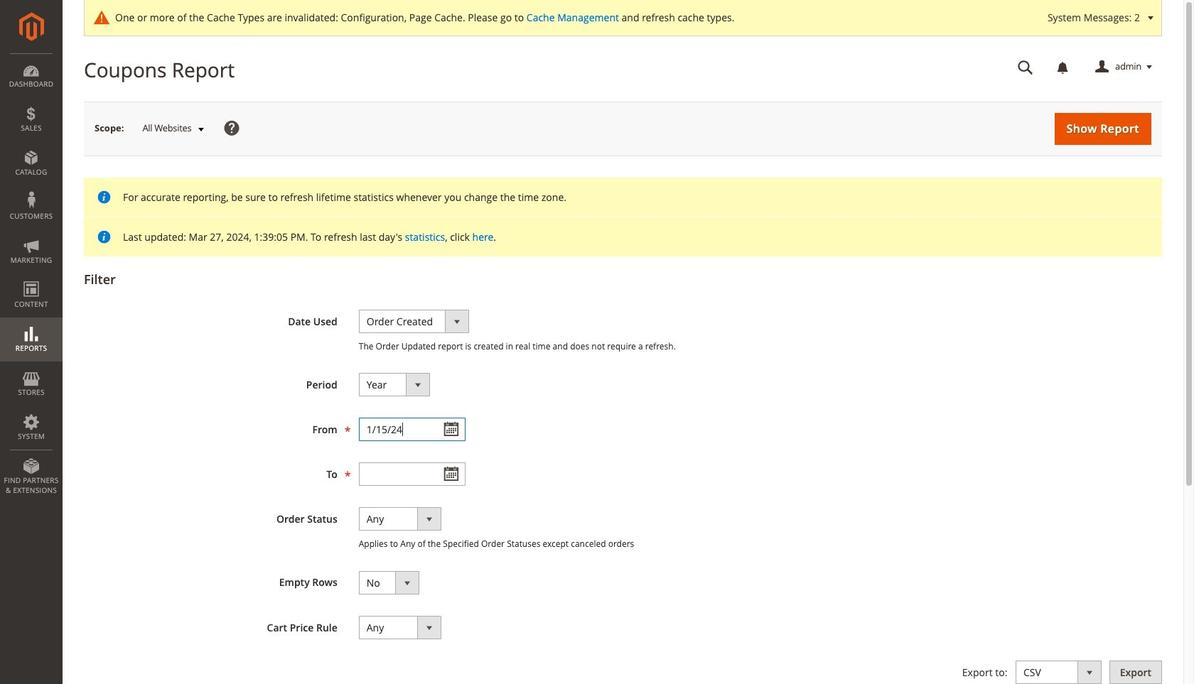 Task type: locate. For each thing, give the bounding box(es) containing it.
magento admin panel image
[[19, 12, 44, 41]]

menu bar
[[0, 53, 63, 503]]

None text field
[[1009, 55, 1044, 80], [359, 418, 466, 442], [359, 463, 466, 487], [1009, 55, 1044, 80], [359, 418, 466, 442], [359, 463, 466, 487]]



